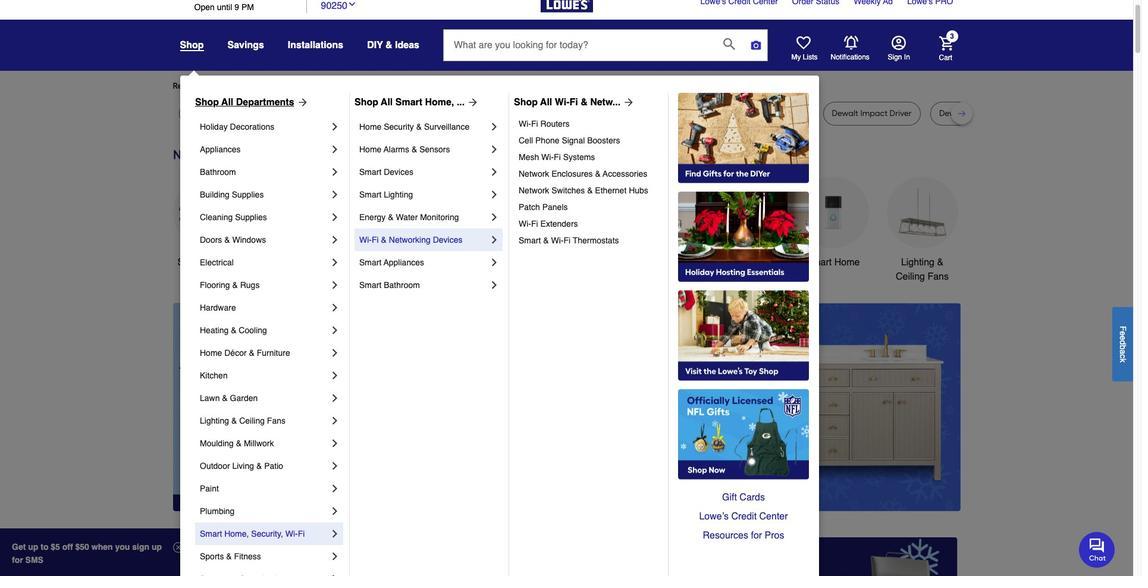 Task type: locate. For each thing, give the bounding box(es) containing it.
plumbing link
[[200, 500, 329, 523]]

dewalt right the bit set
[[684, 108, 710, 118]]

home alarms & sensors
[[359, 145, 450, 154]]

shop
[[180, 40, 204, 51], [178, 257, 200, 268]]

shop down recommended
[[195, 97, 219, 108]]

...
[[457, 97, 465, 108]]

1 vertical spatial appliances
[[384, 258, 424, 267]]

flooring
[[200, 280, 230, 290]]

boosters
[[588, 136, 620, 145]]

christmas decorations
[[451, 257, 502, 282]]

outdoor down moulding
[[200, 461, 230, 471]]

1 vertical spatial home,
[[225, 529, 249, 539]]

1 vertical spatial arrow right image
[[939, 407, 951, 419]]

7 dewalt from the left
[[940, 108, 966, 118]]

driver down my
[[783, 108, 805, 118]]

network down mesh
[[519, 169, 550, 179]]

netw...
[[590, 97, 621, 108]]

smart devices
[[359, 167, 414, 177]]

1 horizontal spatial appliances
[[384, 258, 424, 267]]

& inside "link"
[[256, 461, 262, 471]]

0 horizontal spatial up
[[28, 542, 38, 552]]

savings
[[228, 40, 264, 51]]

fi down the patch
[[531, 219, 538, 229]]

chevron right image for kitchen
[[329, 370, 341, 382]]

shop up impact driver bit
[[514, 97, 538, 108]]

1 set from the left
[[435, 108, 447, 118]]

mesh wi-fi systems link
[[519, 149, 660, 165]]

dewalt for dewalt
[[188, 108, 214, 118]]

1 shop from the left
[[195, 97, 219, 108]]

all for deals
[[202, 257, 213, 268]]

chevron right image for flooring & rugs
[[329, 279, 341, 291]]

chevron right image for home alarms & sensors
[[489, 143, 501, 155]]

flooring & rugs
[[200, 280, 260, 290]]

chevron right image for energy & water monitoring
[[489, 211, 501, 223]]

1 horizontal spatial ceiling
[[896, 271, 925, 282]]

chevron right image for smart bathroom
[[489, 279, 501, 291]]

chevron right image
[[489, 143, 501, 155], [329, 189, 341, 201], [329, 257, 341, 268], [329, 279, 341, 291], [329, 302, 341, 314], [329, 370, 341, 382], [329, 415, 341, 427], [329, 437, 341, 449], [329, 460, 341, 472], [329, 505, 341, 517], [329, 528, 341, 540]]

1 horizontal spatial bathroom link
[[709, 177, 780, 270]]

1 network from the top
[[519, 169, 550, 179]]

outdoor for outdoor tools & equipment
[[621, 257, 655, 268]]

rugs
[[240, 280, 260, 290]]

1 up from the left
[[28, 542, 38, 552]]

2 horizontal spatial bathroom
[[724, 257, 765, 268]]

supplies up windows
[[235, 212, 267, 222]]

driver down sign in
[[890, 108, 912, 118]]

smart inside "link"
[[359, 280, 382, 290]]

0 horizontal spatial you
[[281, 81, 295, 91]]

1 horizontal spatial shop
[[355, 97, 379, 108]]

outdoor up equipment
[[621, 257, 655, 268]]

wi-fi routers
[[519, 119, 570, 129]]

smart devices link
[[359, 161, 489, 183]]

find gifts for the diyer. image
[[678, 93, 809, 183]]

you left more
[[281, 81, 295, 91]]

home, inside shop all smart home, ... link
[[425, 97, 454, 108]]

decorations
[[230, 122, 275, 132], [451, 271, 502, 282]]

2 horizontal spatial driver
[[890, 108, 912, 118]]

1 vertical spatial lighting
[[902, 257, 935, 268]]

0 vertical spatial decorations
[[230, 122, 275, 132]]

you up shop all smart home, ...
[[387, 81, 401, 91]]

patch panels
[[519, 202, 568, 212]]

all for wi-
[[540, 97, 552, 108]]

1 arrow right image from the left
[[294, 96, 309, 108]]

sports & fitness
[[200, 552, 261, 561]]

1 tools from the left
[[376, 257, 398, 268]]

4 set from the left
[[996, 108, 1008, 118]]

arrow right image
[[294, 96, 309, 108], [621, 96, 635, 108]]

diy & ideas button
[[367, 35, 420, 56]]

1 vertical spatial lighting & ceiling fans
[[200, 416, 286, 426]]

sms
[[25, 555, 43, 565]]

dewalt for dewalt impact driver
[[832, 108, 859, 118]]

0 horizontal spatial shop
[[195, 97, 219, 108]]

dewalt up holiday
[[188, 108, 214, 118]]

2 you from the left
[[387, 81, 401, 91]]

sensors
[[420, 145, 450, 154]]

smart for smart lighting
[[359, 190, 382, 199]]

credit
[[732, 511, 757, 522]]

energy & water monitoring link
[[359, 206, 489, 229]]

1 horizontal spatial lighting
[[384, 190, 413, 199]]

3 shop from the left
[[514, 97, 538, 108]]

appliances down networking
[[384, 258, 424, 267]]

moulding
[[200, 439, 234, 448]]

lawn & garden link
[[200, 387, 329, 409]]

arrow right image for shop all wi-fi & netw...
[[621, 96, 635, 108]]

dewalt down cart on the right
[[940, 108, 966, 118]]

arrow right image inside shop all wi-fi & netw... link
[[621, 96, 635, 108]]

2 shop from the left
[[355, 97, 379, 108]]

None search field
[[443, 29, 768, 72]]

0 horizontal spatial tools
[[376, 257, 398, 268]]

2 vertical spatial lighting
[[200, 416, 229, 426]]

1 horizontal spatial arrow right image
[[621, 96, 635, 108]]

1 horizontal spatial you
[[387, 81, 401, 91]]

5 dewalt from the left
[[684, 108, 710, 118]]

outdoor living & patio link
[[200, 455, 329, 477]]

3 dewalt from the left
[[313, 108, 339, 118]]

0 vertical spatial network
[[519, 169, 550, 179]]

1 impact from the left
[[474, 108, 502, 118]]

4 dewalt from the left
[[395, 108, 421, 118]]

driver for impact driver bit
[[504, 108, 526, 118]]

dewalt for dewalt tool
[[242, 108, 268, 118]]

lowe's home improvement account image
[[892, 36, 906, 50]]

2 set from the left
[[593, 108, 605, 118]]

1 vertical spatial network
[[519, 186, 550, 195]]

e up 'b'
[[1119, 335, 1128, 340]]

bathroom
[[200, 167, 236, 177], [724, 257, 765, 268], [384, 280, 420, 290]]

drill for dewalt drill
[[712, 108, 726, 118]]

1 horizontal spatial outdoor
[[621, 257, 655, 268]]

1 driver from the left
[[504, 108, 526, 118]]

0 horizontal spatial arrow right image
[[294, 96, 309, 108]]

arrow right image for shop all departments
[[294, 96, 309, 108]]

dewalt down 'shop all departments'
[[242, 108, 268, 118]]

fi up drill bit set
[[570, 97, 578, 108]]

decorations down dewalt tool
[[230, 122, 275, 132]]

2 network from the top
[[519, 186, 550, 195]]

0 horizontal spatial impact
[[474, 108, 502, 118]]

in
[[905, 53, 911, 61]]

fans inside the lighting & ceiling fans
[[928, 271, 949, 282]]

drill for dewalt drill bit set
[[968, 108, 982, 118]]

1 horizontal spatial bathroom
[[384, 280, 420, 290]]

0 horizontal spatial outdoor
[[200, 461, 230, 471]]

all down recommended searches for you
[[221, 97, 233, 108]]

2 e from the top
[[1119, 335, 1128, 340]]

chevron right image for bathroom
[[329, 166, 341, 178]]

paint link
[[200, 477, 329, 500]]

1 horizontal spatial tools
[[658, 257, 680, 268]]

1 vertical spatial supplies
[[235, 212, 267, 222]]

1 vertical spatial lighting & ceiling fans link
[[200, 409, 329, 432]]

shop left electrical
[[178, 257, 200, 268]]

0 horizontal spatial arrow right image
[[465, 96, 479, 108]]

you
[[281, 81, 295, 91], [387, 81, 401, 91]]

drill bit set
[[565, 108, 605, 118]]

extenders
[[541, 219, 578, 229]]

2 impact from the left
[[754, 108, 781, 118]]

2 vertical spatial bathroom
[[384, 280, 420, 290]]

arrow right image up wi-fi routers link
[[621, 96, 635, 108]]

driver up cell
[[504, 108, 526, 118]]

all up security
[[381, 97, 393, 108]]

6 dewalt from the left
[[832, 108, 859, 118]]

1 vertical spatial decorations
[[451, 271, 502, 282]]

0 horizontal spatial devices
[[384, 167, 414, 177]]

smart for smart home
[[807, 257, 832, 268]]

1 horizontal spatial decorations
[[451, 271, 502, 282]]

resources for pros link
[[678, 526, 809, 545]]

arrow right image down more
[[294, 96, 309, 108]]

chevron right image for doors & windows
[[329, 234, 341, 246]]

devices down monitoring
[[433, 235, 463, 245]]

security
[[384, 122, 414, 132]]

cell phone signal boosters link
[[519, 132, 660, 149]]

2 tools from the left
[[658, 257, 680, 268]]

supplies for cleaning supplies
[[235, 212, 267, 222]]

smart for smart & wi-fi thermostats
[[519, 236, 541, 245]]

arrow right image
[[465, 96, 479, 108], [939, 407, 951, 419]]

home décor & furniture
[[200, 348, 290, 358]]

cleaning
[[200, 212, 233, 222]]

shop down open at the left of the page
[[180, 40, 204, 51]]

1 horizontal spatial fans
[[928, 271, 949, 282]]

& inside outdoor tools & equipment
[[683, 257, 689, 268]]

chevron down image
[[348, 0, 357, 9]]

supplies
[[232, 190, 264, 199], [235, 212, 267, 222]]

for right suggestions
[[374, 81, 385, 91]]

lighting & ceiling fans
[[896, 257, 949, 282], [200, 416, 286, 426]]

2 up from the left
[[152, 542, 162, 552]]

up left "to" on the left of the page
[[28, 542, 38, 552]]

wi- down extenders
[[551, 236, 564, 245]]

2 dewalt from the left
[[242, 108, 268, 118]]

when
[[92, 542, 113, 552]]

2 driver from the left
[[783, 108, 805, 118]]

patch panels link
[[519, 199, 660, 215]]

holiday
[[200, 122, 228, 132]]

all
[[221, 97, 233, 108], [381, 97, 393, 108], [540, 97, 552, 108], [202, 257, 213, 268]]

chevron right image for building supplies
[[329, 189, 341, 201]]

0 vertical spatial lighting
[[384, 190, 413, 199]]

up right sign
[[152, 542, 162, 552]]

lowe's credit center link
[[678, 507, 809, 526]]

2 arrow right image from the left
[[621, 96, 635, 108]]

0 horizontal spatial home,
[[225, 529, 249, 539]]

4 drill from the left
[[968, 108, 982, 118]]

impact
[[474, 108, 502, 118], [754, 108, 781, 118], [861, 108, 888, 118]]

0 horizontal spatial decorations
[[230, 122, 275, 132]]

1 horizontal spatial lighting & ceiling fans
[[896, 257, 949, 282]]

smart lighting link
[[359, 183, 489, 206]]

& inside 'link'
[[388, 212, 394, 222]]

fi
[[570, 97, 578, 108], [531, 119, 538, 129], [554, 152, 561, 162], [531, 219, 538, 229], [372, 235, 379, 245], [564, 236, 571, 245], [298, 529, 305, 539]]

chevron right image for paint
[[329, 483, 341, 495]]

up to 30 percent off select grills and accessories. image
[[710, 537, 959, 576]]

chevron right image for holiday decorations
[[329, 121, 341, 133]]

dewalt down shop all smart home, ...
[[395, 108, 421, 118]]

& inside button
[[386, 40, 393, 51]]

0 horizontal spatial ceiling
[[239, 416, 265, 426]]

home for home décor & furniture
[[200, 348, 222, 358]]

0 vertical spatial appliances
[[200, 145, 241, 154]]

0 vertical spatial shop
[[180, 40, 204, 51]]

0 horizontal spatial driver
[[504, 108, 526, 118]]

dewalt down notifications
[[832, 108, 859, 118]]

notifications
[[831, 53, 870, 61]]

network up the patch
[[519, 186, 550, 195]]

1 vertical spatial devices
[[433, 235, 463, 245]]

3 drill from the left
[[712, 108, 726, 118]]

recommended searches for you heading
[[173, 80, 961, 92]]

savings button
[[228, 35, 264, 56]]

0 vertical spatial supplies
[[232, 190, 264, 199]]

dewalt down more
[[313, 108, 339, 118]]

outdoor inside "link"
[[200, 461, 230, 471]]

home for home alarms & sensors
[[359, 145, 382, 154]]

cooling
[[239, 326, 267, 335]]

fi right "security,"
[[298, 529, 305, 539]]

home, up sports & fitness
[[225, 529, 249, 539]]

officially licensed n f l gifts. shop now. image
[[678, 389, 809, 480]]

home, left ...
[[425, 97, 454, 108]]

1 vertical spatial fans
[[267, 416, 286, 426]]

christmas decorations link
[[441, 177, 512, 284]]

tools inside outdoor tools & equipment
[[658, 257, 680, 268]]

1 horizontal spatial impact
[[754, 108, 781, 118]]

get up to 2 free select tools or batteries when you buy 1 with select purchases. image
[[175, 537, 424, 576]]

all left deals
[[202, 257, 213, 268]]

chevron right image for smart appliances
[[489, 257, 501, 268]]

for down get
[[12, 555, 23, 565]]

driver
[[504, 108, 526, 118], [783, 108, 805, 118], [890, 108, 912, 118]]

holiday hosting essentials. image
[[678, 192, 809, 282]]

bit
[[358, 108, 367, 118], [423, 108, 433, 118], [528, 108, 538, 118], [581, 108, 591, 118], [632, 108, 642, 118], [984, 108, 994, 118]]

sign
[[132, 542, 149, 552]]

security,
[[251, 529, 283, 539]]

chevron right image for cleaning supplies
[[329, 211, 341, 223]]

lowe's home improvement cart image
[[939, 36, 954, 50]]

chat invite button image
[[1080, 531, 1116, 568]]

1 horizontal spatial home,
[[425, 97, 454, 108]]

0 vertical spatial fans
[[928, 271, 949, 282]]

0 vertical spatial home,
[[425, 97, 454, 108]]

1 drill from the left
[[341, 108, 356, 118]]

home for home security & surveillance
[[359, 122, 382, 132]]

chevron right image for appliances
[[329, 143, 341, 155]]

shop down more suggestions for you link
[[355, 97, 379, 108]]

1 vertical spatial shop
[[178, 257, 200, 268]]

network switches & ethernet hubs
[[519, 186, 649, 195]]

all up wi-fi routers
[[540, 97, 552, 108]]

you
[[115, 542, 130, 552]]

1 vertical spatial outdoor
[[200, 461, 230, 471]]

0 vertical spatial bathroom
[[200, 167, 236, 177]]

décor
[[225, 348, 247, 358]]

chevron right image for lawn & garden
[[329, 392, 341, 404]]

0 vertical spatial arrow right image
[[465, 96, 479, 108]]

2 horizontal spatial shop
[[514, 97, 538, 108]]

surveillance
[[424, 122, 470, 132]]

chevron right image
[[329, 121, 341, 133], [489, 121, 501, 133], [329, 143, 341, 155], [329, 166, 341, 178], [489, 166, 501, 178], [489, 189, 501, 201], [329, 211, 341, 223], [489, 211, 501, 223], [329, 234, 341, 246], [489, 234, 501, 246], [489, 257, 501, 268], [489, 279, 501, 291], [329, 324, 341, 336], [329, 347, 341, 359], [329, 392, 341, 404], [329, 483, 341, 495], [329, 551, 341, 562], [329, 573, 341, 576]]

shop all wi-fi & netw...
[[514, 97, 621, 108]]

impact for impact driver bit
[[474, 108, 502, 118]]

chevron right image for home décor & furniture
[[329, 347, 341, 359]]

1 horizontal spatial driver
[[783, 108, 805, 118]]

bit set
[[632, 108, 656, 118]]

decorations down christmas
[[451, 271, 502, 282]]

1 dewalt from the left
[[188, 108, 214, 118]]

tools up smart bathroom on the left
[[376, 257, 398, 268]]

smart for smart home, security, wi-fi
[[200, 529, 222, 539]]

1 horizontal spatial arrow right image
[[939, 407, 951, 419]]

gift cards
[[723, 492, 765, 503]]

all for departments
[[221, 97, 233, 108]]

outdoor tools & equipment link
[[619, 177, 691, 284]]

shop these last-minute gifts. $99 or less. quantities are limited and won't last. image
[[173, 303, 365, 511]]

tools up equipment
[[658, 257, 680, 268]]

windows
[[232, 235, 266, 245]]

0 vertical spatial lighting & ceiling fans link
[[887, 177, 959, 284]]

ceiling inside the lighting & ceiling fans
[[896, 271, 925, 282]]

e
[[1119, 331, 1128, 335], [1119, 335, 1128, 340]]

shop button
[[180, 39, 204, 51]]

sign in button
[[888, 36, 911, 62]]

wi-fi & networking devices link
[[359, 229, 489, 251]]

chevron right image for outdoor living & patio
[[329, 460, 341, 472]]

dewalt drill bit
[[313, 108, 367, 118]]

searches
[[232, 81, 267, 91]]

e up d
[[1119, 331, 1128, 335]]

devices down alarms on the top
[[384, 167, 414, 177]]

1 vertical spatial ceiling
[[239, 416, 265, 426]]

shop for shop
[[180, 40, 204, 51]]

building
[[200, 190, 230, 199]]

network for network switches & ethernet hubs
[[519, 186, 550, 195]]

arrow right image inside shop all departments link
[[294, 96, 309, 108]]

1 bit from the left
[[358, 108, 367, 118]]

drill
[[341, 108, 356, 118], [565, 108, 579, 118], [712, 108, 726, 118], [968, 108, 982, 118]]

1 you from the left
[[281, 81, 295, 91]]

2 horizontal spatial impact
[[861, 108, 888, 118]]

kitchen
[[200, 371, 228, 380]]

1 horizontal spatial up
[[152, 542, 162, 552]]

wi- down the patch
[[519, 219, 531, 229]]

set
[[435, 108, 447, 118], [593, 108, 605, 118], [644, 108, 656, 118], [996, 108, 1008, 118]]

appliances down holiday
[[200, 145, 241, 154]]

1 horizontal spatial lighting & ceiling fans link
[[887, 177, 959, 284]]

3 driver from the left
[[890, 108, 912, 118]]

supplies up cleaning supplies
[[232, 190, 264, 199]]

diy
[[367, 40, 383, 51]]

outdoor inside outdoor tools & equipment
[[621, 257, 655, 268]]

0 vertical spatial ceiling
[[896, 271, 925, 282]]

0 vertical spatial outdoor
[[621, 257, 655, 268]]



Task type: vqa. For each thing, say whether or not it's contained in the screenshot.
Decorations to the right
yes



Task type: describe. For each thing, give the bounding box(es) containing it.
4 bit from the left
[[581, 108, 591, 118]]

christmas
[[455, 257, 498, 268]]

impact driver
[[754, 108, 805, 118]]

chevron right image for plumbing
[[329, 505, 341, 517]]

supplies for building supplies
[[232, 190, 264, 199]]

dewalt drill bit set
[[940, 108, 1008, 118]]

outdoor for outdoor living & patio
[[200, 461, 230, 471]]

open
[[194, 2, 215, 12]]

fi down energy
[[372, 235, 379, 245]]

chevron right image for home security & surveillance
[[489, 121, 501, 133]]

networking
[[389, 235, 431, 245]]

until
[[217, 2, 232, 12]]

arrow right image inside shop all smart home, ... link
[[465, 96, 479, 108]]

camera image
[[750, 39, 762, 51]]

dewalt impact driver
[[832, 108, 912, 118]]

alarms
[[384, 145, 409, 154]]

home, inside smart home, security, wi-fi link
[[225, 529, 249, 539]]

3 impact from the left
[[861, 108, 888, 118]]

departments
[[236, 97, 294, 108]]

electrical
[[200, 258, 234, 267]]

wi- up cell
[[519, 119, 531, 129]]

fitness
[[234, 552, 261, 561]]

lawn
[[200, 393, 220, 403]]

0 horizontal spatial lighting & ceiling fans
[[200, 416, 286, 426]]

$50
[[75, 542, 89, 552]]

smart for smart bathroom
[[359, 280, 382, 290]]

impact for impact driver
[[754, 108, 781, 118]]

flooring & rugs link
[[200, 274, 329, 296]]

lists
[[803, 53, 818, 61]]

shop all deals
[[178, 257, 240, 268]]

2 bit from the left
[[423, 108, 433, 118]]

dewalt for dewalt drill bit
[[313, 108, 339, 118]]

thermostats
[[573, 236, 619, 245]]

impact driver bit
[[474, 108, 538, 118]]

chevron right image for sports & fitness
[[329, 551, 341, 562]]

scroll to item #3 image
[[669, 490, 698, 494]]

wi-fi routers link
[[519, 115, 660, 132]]

shop for shop all departments
[[195, 97, 219, 108]]

2 horizontal spatial lighting
[[902, 257, 935, 268]]

dewalt for dewalt drill
[[684, 108, 710, 118]]

0 horizontal spatial lighting
[[200, 416, 229, 426]]

millwork
[[244, 439, 274, 448]]

lowe's home improvement lists image
[[797, 36, 811, 50]]

smart for smart appliances
[[359, 258, 382, 267]]

chevron right image for smart home, security, wi-fi
[[329, 528, 341, 540]]

doors
[[200, 235, 222, 245]]

building supplies link
[[200, 183, 329, 206]]

all for smart
[[381, 97, 393, 108]]

chevron right image for smart devices
[[489, 166, 501, 178]]

3 bit from the left
[[528, 108, 538, 118]]

9
[[235, 2, 239, 12]]

0 horizontal spatial lighting & ceiling fans link
[[200, 409, 329, 432]]

smart & wi-fi thermostats link
[[519, 232, 660, 249]]

0 horizontal spatial bathroom link
[[200, 161, 329, 183]]

visit the lowe's toy shop. image
[[678, 290, 809, 381]]

network for network enclosures & accessories
[[519, 169, 550, 179]]

bathroom inside "link"
[[384, 280, 420, 290]]

decorations for christmas
[[451, 271, 502, 282]]

scroll to item #4 image
[[698, 490, 726, 494]]

paint
[[200, 484, 219, 493]]

1 e from the top
[[1119, 331, 1128, 335]]

to
[[41, 542, 48, 552]]

3
[[951, 32, 955, 41]]

90250
[[321, 0, 348, 11]]

up to 40 percent off select vanities. plus get free local delivery on select vanities. image
[[384, 303, 961, 511]]

decorations for holiday
[[230, 122, 275, 132]]

lowe's credit center
[[700, 511, 788, 522]]

dewalt for dewalt bit set
[[395, 108, 421, 118]]

smart for smart devices
[[359, 167, 382, 177]]

wi- down phone
[[542, 152, 554, 162]]

1 vertical spatial bathroom
[[724, 257, 765, 268]]

& inside the lighting & ceiling fans
[[938, 257, 944, 268]]

fi up cell
[[531, 119, 538, 129]]

fi down extenders
[[564, 236, 571, 245]]

c
[[1119, 354, 1128, 358]]

wi- down energy
[[359, 235, 372, 245]]

smart home, security, wi-fi
[[200, 529, 305, 539]]

home alarms & sensors link
[[359, 138, 489, 161]]

get
[[12, 542, 26, 552]]

new deals every day during 25 days of deals image
[[173, 145, 961, 165]]

mesh
[[519, 152, 539, 162]]

0 vertical spatial lighting & ceiling fans
[[896, 257, 949, 282]]

smart home, security, wi-fi link
[[200, 523, 329, 545]]

shop for shop all deals
[[178, 257, 200, 268]]

1 horizontal spatial devices
[[433, 235, 463, 245]]

sports & fitness link
[[200, 545, 329, 568]]

scroll to item #2 image
[[640, 490, 669, 494]]

driver for impact driver
[[783, 108, 805, 118]]

cell phone signal boosters
[[519, 136, 620, 145]]

sign
[[888, 53, 903, 61]]

more suggestions for you link
[[305, 80, 410, 92]]

center
[[760, 511, 788, 522]]

my
[[792, 53, 801, 61]]

d
[[1119, 340, 1128, 345]]

resources
[[703, 530, 749, 541]]

shop for shop all smart home, ...
[[355, 97, 379, 108]]

more suggestions for you
[[305, 81, 401, 91]]

installations button
[[288, 35, 344, 56]]

for inside get up to $5 off $50 when you sign up for sms
[[12, 555, 23, 565]]

mesh wi-fi systems
[[519, 152, 595, 162]]

wi- down recommended searches for you heading on the top of page
[[555, 97, 570, 108]]

lowe's home improvement notification center image
[[844, 36, 859, 50]]

shop all smart home, ...
[[355, 97, 465, 108]]

network enclosures & accessories
[[519, 169, 648, 179]]

moulding & millwork link
[[200, 432, 329, 455]]

2 drill from the left
[[565, 108, 579, 118]]

home security & surveillance
[[359, 122, 470, 132]]

water
[[396, 212, 418, 222]]

shop all smart home, ... link
[[355, 95, 479, 110]]

patio
[[264, 461, 283, 471]]

cleaning supplies
[[200, 212, 267, 222]]

shop for shop all wi-fi & netw...
[[514, 97, 538, 108]]

chevron right image for hardware
[[329, 302, 341, 314]]

lowe's home improvement logo image
[[541, 0, 593, 26]]

sign in
[[888, 53, 911, 61]]

up to 35 percent off select small appliances. image
[[443, 537, 691, 576]]

chevron right image for smart lighting
[[489, 189, 501, 201]]

b
[[1119, 345, 1128, 349]]

smart bathroom
[[359, 280, 420, 290]]

smart appliances
[[359, 258, 424, 267]]

you for recommended searches for you
[[281, 81, 295, 91]]

doors & windows
[[200, 235, 266, 245]]

equipment
[[632, 271, 678, 282]]

wi- right "security,"
[[285, 529, 298, 539]]

deals
[[215, 257, 240, 268]]

pm
[[242, 2, 254, 12]]

smart bathroom link
[[359, 274, 489, 296]]

0 horizontal spatial appliances
[[200, 145, 241, 154]]

chevron right image for lighting & ceiling fans
[[329, 415, 341, 427]]

my lists
[[792, 53, 818, 61]]

5 bit from the left
[[632, 108, 642, 118]]

furniture
[[257, 348, 290, 358]]

shop all deals link
[[173, 177, 244, 270]]

f
[[1119, 326, 1128, 331]]

electrical link
[[200, 251, 329, 274]]

scroll to item #5 element
[[726, 489, 757, 496]]

0 horizontal spatial bathroom
[[200, 167, 236, 177]]

shop all wi-fi & netw... link
[[514, 95, 635, 110]]

fi down phone
[[554, 152, 561, 162]]

holiday decorations link
[[200, 115, 329, 138]]

Search Query text field
[[444, 30, 714, 61]]

for up departments
[[269, 81, 279, 91]]

drill for dewalt drill bit
[[341, 108, 356, 118]]

cards
[[740, 492, 765, 503]]

chevron right image for heating & cooling
[[329, 324, 341, 336]]

3 set from the left
[[644, 108, 656, 118]]

you for more suggestions for you
[[387, 81, 401, 91]]

6 bit from the left
[[984, 108, 994, 118]]

diy & ideas
[[367, 40, 420, 51]]

home décor & furniture link
[[200, 342, 329, 364]]

chevron right image for moulding & millwork
[[329, 437, 341, 449]]

outdoor living & patio
[[200, 461, 283, 471]]

recommended
[[173, 81, 230, 91]]

0 vertical spatial devices
[[384, 167, 414, 177]]

chevron right image for electrical
[[329, 257, 341, 268]]

chevron right image for wi-fi & networking devices
[[489, 234, 501, 246]]

0 horizontal spatial fans
[[267, 416, 286, 426]]

search image
[[724, 38, 736, 50]]

pros
[[765, 530, 785, 541]]

for left the pros
[[751, 530, 762, 541]]

tool
[[270, 108, 286, 118]]

smart home
[[807, 257, 860, 268]]

signal
[[562, 136, 585, 145]]

dewalt for dewalt drill bit set
[[940, 108, 966, 118]]

cell
[[519, 136, 533, 145]]



